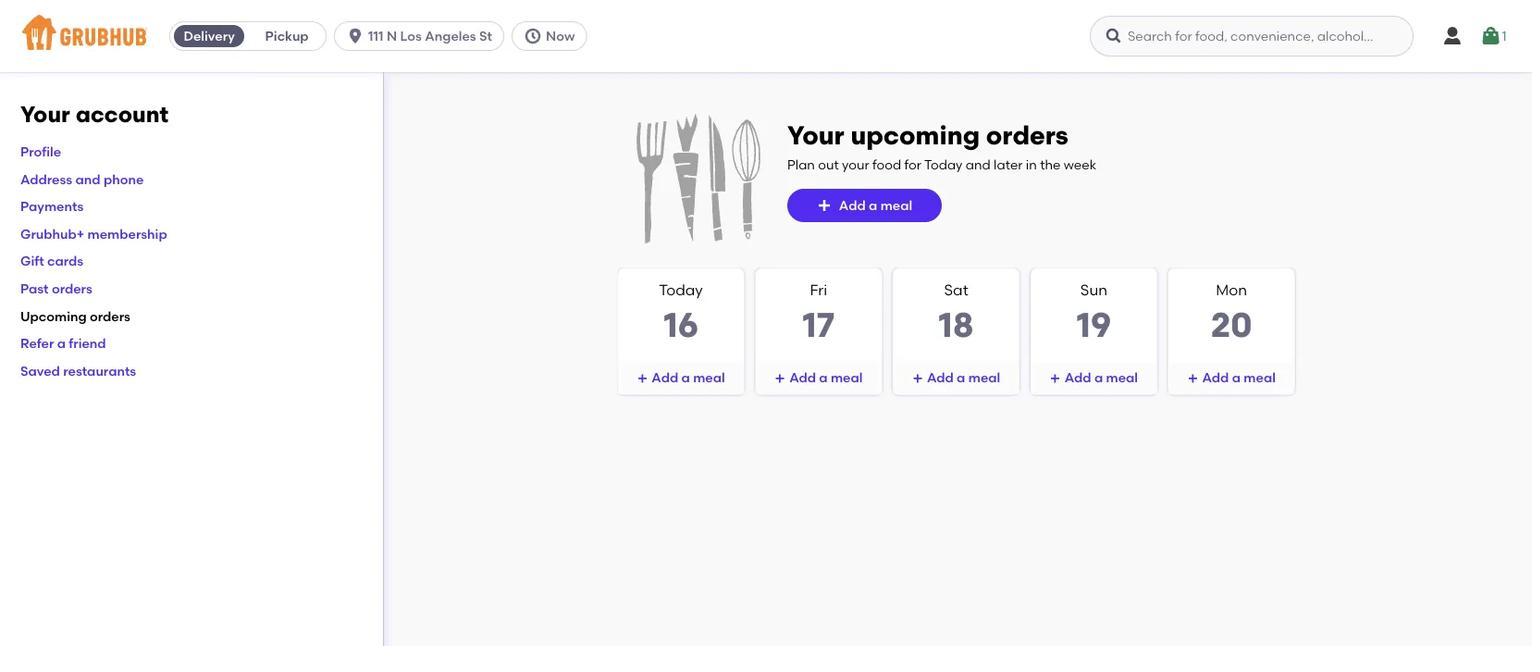 Task type: vqa. For each thing, say whether or not it's contained in the screenshot.


Task type: describe. For each thing, give the bounding box(es) containing it.
refer a friend
[[20, 335, 106, 351]]

saved restaurants link
[[20, 363, 136, 379]]

svg image inside the 111 n los angeles st "button"
[[346, 27, 365, 45]]

svg image for add a meal button for 19
[[1050, 373, 1061, 384]]

upcoming
[[20, 308, 87, 324]]

past orders
[[20, 281, 92, 296]]

angeles
[[425, 28, 476, 44]]

upcoming orders
[[20, 308, 130, 324]]

gift cards
[[20, 253, 83, 269]]

account
[[76, 101, 169, 128]]

grubhub+ membership link
[[20, 226, 167, 242]]

add a meal button for 20
[[1169, 361, 1295, 394]]

svg image for 17's add a meal button
[[775, 373, 786, 384]]

svg image for add a meal button associated with 16
[[637, 373, 648, 384]]

restaurants
[[63, 363, 136, 379]]

16
[[664, 305, 699, 346]]

address
[[20, 171, 72, 187]]

refer a friend link
[[20, 335, 106, 351]]

later
[[994, 157, 1023, 172]]

orders for past orders
[[52, 281, 92, 296]]

grubhub+
[[20, 226, 84, 242]]

a for 19
[[1095, 370, 1104, 386]]

add for 16
[[652, 370, 679, 386]]

111
[[369, 28, 384, 44]]

your for upcoming
[[788, 120, 845, 151]]

add a meal down the food
[[839, 198, 913, 213]]

svg image for add a meal button for 18
[[913, 373, 924, 384]]

svg image for add a meal button under your
[[817, 198, 832, 213]]

111 n los angeles st button
[[334, 21, 512, 51]]

a for 17
[[819, 370, 828, 386]]

refer
[[20, 335, 54, 351]]

out
[[819, 157, 839, 172]]

today inside the your upcoming orders plan out your food for today and later in the week
[[925, 157, 963, 172]]

cards
[[47, 253, 83, 269]]

the
[[1041, 157, 1061, 172]]

sun 19
[[1077, 281, 1112, 346]]

mon
[[1217, 281, 1248, 299]]

add a meal button down your
[[788, 189, 942, 222]]

phone
[[104, 171, 144, 187]]

sat
[[945, 281, 969, 299]]

meal for 16
[[693, 370, 725, 386]]

1 button
[[1481, 19, 1507, 53]]

gift
[[20, 253, 44, 269]]

0 horizontal spatial and
[[75, 171, 101, 187]]

add for 19
[[1065, 370, 1092, 386]]

a for 20
[[1233, 370, 1241, 386]]

delivery
[[184, 28, 235, 44]]

now
[[546, 28, 575, 44]]

meal for 20
[[1244, 370, 1276, 386]]

add down your
[[839, 198, 866, 213]]

a for 18
[[957, 370, 966, 386]]

a down the food
[[869, 198, 878, 213]]

st
[[480, 28, 492, 44]]

fri 17
[[803, 281, 835, 346]]

friend
[[69, 335, 106, 351]]



Task type: locate. For each thing, give the bounding box(es) containing it.
add a meal down 19
[[1065, 370, 1139, 386]]

add a meal
[[839, 198, 913, 213], [652, 370, 725, 386], [790, 370, 863, 386], [927, 370, 1001, 386], [1065, 370, 1139, 386], [1203, 370, 1276, 386]]

meal for 17
[[831, 370, 863, 386]]

membership
[[88, 226, 167, 242]]

profile
[[20, 144, 61, 159]]

add for 20
[[1203, 370, 1230, 386]]

add down 19
[[1065, 370, 1092, 386]]

0 horizontal spatial your
[[20, 101, 70, 128]]

svg image inside "now" button
[[524, 27, 542, 45]]

gift cards link
[[20, 253, 83, 269]]

now button
[[512, 21, 595, 51]]

sat 18
[[939, 281, 975, 346]]

meal down 17 on the right of page
[[831, 370, 863, 386]]

add down 18
[[927, 370, 954, 386]]

in
[[1026, 157, 1037, 172]]

add for 18
[[927, 370, 954, 386]]

add a meal button down 17 on the right of page
[[756, 361, 882, 394]]

saved
[[20, 363, 60, 379]]

los
[[400, 28, 422, 44]]

and
[[966, 157, 991, 172], [75, 171, 101, 187]]

orders up friend
[[90, 308, 130, 324]]

delivery button
[[170, 21, 248, 51]]

meal for 18
[[969, 370, 1001, 386]]

orders up upcoming orders
[[52, 281, 92, 296]]

payments
[[20, 198, 84, 214]]

address and phone
[[20, 171, 144, 187]]

2 vertical spatial orders
[[90, 308, 130, 324]]

svg image
[[524, 27, 542, 45], [1105, 27, 1124, 45], [817, 198, 832, 213], [637, 373, 648, 384], [913, 373, 924, 384], [1050, 373, 1061, 384]]

meal down 16
[[693, 370, 725, 386]]

your
[[20, 101, 70, 128], [788, 120, 845, 151]]

grubhub+ membership
[[20, 226, 167, 242]]

your up out
[[788, 120, 845, 151]]

food
[[873, 157, 902, 172]]

111 n los angeles st
[[369, 28, 492, 44]]

add a meal button down 19
[[1032, 361, 1157, 394]]

week
[[1064, 157, 1097, 172]]

add a meal for 17
[[790, 370, 863, 386]]

meal down 18
[[969, 370, 1001, 386]]

add a meal button down 16
[[618, 361, 744, 394]]

mon 20
[[1211, 281, 1253, 346]]

17
[[803, 305, 835, 346]]

your
[[842, 157, 870, 172]]

add a meal down 17 on the right of page
[[790, 370, 863, 386]]

add down 16
[[652, 370, 679, 386]]

orders inside the your upcoming orders plan out your food for today and later in the week
[[987, 120, 1069, 151]]

add a meal button for 18
[[894, 361, 1020, 394]]

today 16
[[659, 281, 703, 346]]

0 vertical spatial orders
[[987, 120, 1069, 151]]

sun
[[1081, 281, 1108, 299]]

orders for upcoming orders
[[90, 308, 130, 324]]

address and phone link
[[20, 171, 144, 187]]

add a meal for 20
[[1203, 370, 1276, 386]]

main navigation navigation
[[0, 0, 1533, 72]]

svg image
[[1442, 25, 1464, 47], [1481, 25, 1503, 47], [346, 27, 365, 45], [775, 373, 786, 384], [1188, 373, 1199, 384]]

your account
[[20, 101, 169, 128]]

add for 17
[[790, 370, 816, 386]]

a down 20 on the right
[[1233, 370, 1241, 386]]

add a meal for 16
[[652, 370, 725, 386]]

20
[[1211, 305, 1253, 346]]

svg image for 1 button
[[1481, 25, 1503, 47]]

a
[[869, 198, 878, 213], [57, 335, 66, 351], [682, 370, 690, 386], [819, 370, 828, 386], [957, 370, 966, 386], [1095, 370, 1104, 386], [1233, 370, 1241, 386]]

for
[[905, 157, 922, 172]]

1 vertical spatial orders
[[52, 281, 92, 296]]

add a meal for 18
[[927, 370, 1001, 386]]

a down 16
[[682, 370, 690, 386]]

add a meal for 19
[[1065, 370, 1139, 386]]

meal down 20 on the right
[[1244, 370, 1276, 386]]

add a meal down 18
[[927, 370, 1001, 386]]

svg image for add a meal button related to 20
[[1188, 373, 1199, 384]]

today right for
[[925, 157, 963, 172]]

add a meal button for 19
[[1032, 361, 1157, 394]]

add down 20 on the right
[[1203, 370, 1230, 386]]

add a meal button
[[788, 189, 942, 222], [618, 361, 744, 394], [756, 361, 882, 394], [894, 361, 1020, 394], [1032, 361, 1157, 394], [1169, 361, 1295, 394]]

today
[[925, 157, 963, 172], [659, 281, 703, 299]]

add a meal down 16
[[652, 370, 725, 386]]

today up 16
[[659, 281, 703, 299]]

1 horizontal spatial your
[[788, 120, 845, 151]]

orders
[[987, 120, 1069, 151], [52, 281, 92, 296], [90, 308, 130, 324]]

1 horizontal spatial and
[[966, 157, 991, 172]]

past
[[20, 281, 49, 296]]

a down 17 on the right of page
[[819, 370, 828, 386]]

your inside the your upcoming orders plan out your food for today and later in the week
[[788, 120, 845, 151]]

and left 'phone'
[[75, 171, 101, 187]]

saved restaurants
[[20, 363, 136, 379]]

your for account
[[20, 101, 70, 128]]

past orders link
[[20, 281, 92, 296]]

add a meal button down 18
[[894, 361, 1020, 394]]

a down 19
[[1095, 370, 1104, 386]]

add a meal down 20 on the right
[[1203, 370, 1276, 386]]

add a meal button for 16
[[618, 361, 744, 394]]

your up profile
[[20, 101, 70, 128]]

19
[[1077, 305, 1112, 346]]

add a meal button down 20 on the right
[[1169, 361, 1295, 394]]

Search for food, convenience, alcohol... search field
[[1090, 16, 1414, 56]]

pickup
[[265, 28, 309, 44]]

add
[[839, 198, 866, 213], [652, 370, 679, 386], [790, 370, 816, 386], [927, 370, 954, 386], [1065, 370, 1092, 386], [1203, 370, 1230, 386]]

plan
[[788, 157, 815, 172]]

0 horizontal spatial today
[[659, 281, 703, 299]]

1 horizontal spatial today
[[925, 157, 963, 172]]

0 vertical spatial today
[[925, 157, 963, 172]]

1
[[1503, 28, 1507, 44]]

a for 16
[[682, 370, 690, 386]]

orders up 'in'
[[987, 120, 1069, 151]]

pickup button
[[248, 21, 326, 51]]

a right refer at the bottom of page
[[57, 335, 66, 351]]

n
[[387, 28, 397, 44]]

and inside the your upcoming orders plan out your food for today and later in the week
[[966, 157, 991, 172]]

meal
[[881, 198, 913, 213], [693, 370, 725, 386], [831, 370, 863, 386], [969, 370, 1001, 386], [1107, 370, 1139, 386], [1244, 370, 1276, 386]]

fri
[[810, 281, 828, 299]]

18
[[939, 305, 975, 346]]

and left later
[[966, 157, 991, 172]]

meal for 19
[[1107, 370, 1139, 386]]

a down 18
[[957, 370, 966, 386]]

add a meal button for 17
[[756, 361, 882, 394]]

meal down the food
[[881, 198, 913, 213]]

1 vertical spatial today
[[659, 281, 703, 299]]

svg image inside 1 button
[[1481, 25, 1503, 47]]

profile link
[[20, 144, 61, 159]]

meal down 19
[[1107, 370, 1139, 386]]

payments link
[[20, 198, 84, 214]]

your upcoming orders plan out your food for today and later in the week
[[788, 120, 1097, 172]]

upcoming
[[851, 120, 980, 151]]

add down 17 on the right of page
[[790, 370, 816, 386]]

upcoming orders link
[[20, 308, 130, 324]]



